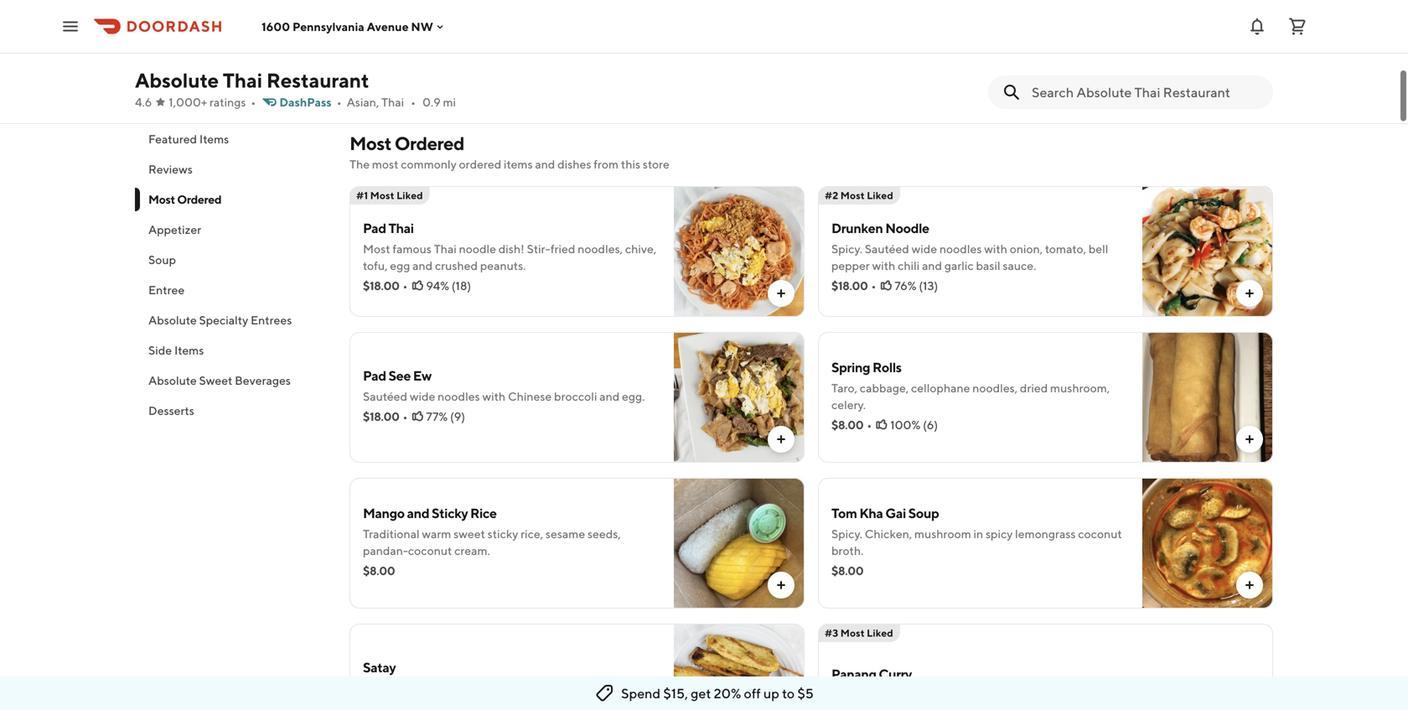Task type: vqa. For each thing, say whether or not it's contained in the screenshot.
the bottom cart
no



Task type: locate. For each thing, give the bounding box(es) containing it.
0 vertical spatial items
[[200, 132, 229, 146]]

$8.00 inside tom kha gai soup spicy. chicken, mushroom in spicy lemongrass coconut broth. $8.00
[[832, 564, 864, 578]]

noodles inside the "drunken noodle spicy. sautéed wide noodles with onion, tomato, bell pepper with chili and garlic basil sauce."
[[940, 242, 982, 256]]

$18.00 • down tofu,
[[363, 279, 408, 293]]

1 vertical spatial sauce.
[[611, 681, 644, 695]]

tom kha gai soup image
[[1143, 478, 1274, 609]]

1 vertical spatial soup
[[909, 505, 940, 521]]

sauce. inside satay grilled chicken on skewers served with peanut sauce.
[[611, 681, 644, 695]]

wide down ew
[[410, 390, 436, 403]]

1 vertical spatial wide
[[410, 390, 436, 403]]

1 vertical spatial coconut
[[408, 544, 452, 558]]

noodles up (9)
[[438, 390, 480, 403]]

add item to cart image for traditional warm sweet sticky rice, sesame seeds, pandan-coconut cream.
[[775, 579, 788, 592]]

spicy.
[[832, 242, 863, 256], [832, 527, 863, 541]]

pad thai most famous thai noodle dish! stir-fried noodles, chive, tofu, egg and crushed peanuts.
[[363, 220, 657, 273]]

noodles for see
[[438, 390, 480, 403]]

0 vertical spatial add item to cart image
[[1244, 287, 1257, 300]]

1 vertical spatial 4.6
[[135, 95, 152, 109]]

0 vertical spatial noodles,
[[578, 242, 623, 256]]

0 horizontal spatial noodles
[[438, 390, 480, 403]]

#1
[[356, 190, 368, 201]]

4.6 left nw
[[380, 19, 404, 39]]

1 vertical spatial curry
[[879, 666, 912, 682]]

reviews
[[148, 162, 193, 176]]

0 horizontal spatial add item to cart image
[[775, 433, 788, 446]]

most down reviews at the top left
[[148, 192, 175, 206]]

mushroom,
[[1051, 381, 1111, 395]]

tomato,
[[1046, 242, 1087, 256]]

spring rolls image
[[1143, 332, 1274, 463]]

• left 100% at bottom right
[[867, 418, 872, 432]]

1 horizontal spatial ordered
[[395, 133, 465, 154]]

0 vertical spatial sauce.
[[1003, 259, 1037, 273]]

1600 pennsylvania avenue nw
[[262, 19, 433, 33]]

spicy
[[986, 527, 1013, 541]]

0 vertical spatial curry
[[1062, 52, 1091, 66]]

thai
[[223, 68, 263, 92], [1269, 86, 1291, 100], [382, 95, 404, 109], [389, 220, 414, 236], [434, 242, 457, 256]]

noodles, left dried
[[973, 381, 1018, 395]]

2 spicy. from the top
[[832, 527, 863, 541]]

liked
[[397, 190, 423, 201], [867, 190, 894, 201], [867, 627, 894, 639]]

items inside featured items button
[[200, 132, 229, 146]]

sautéed inside pad see ew sautéed wide noodles with chinese broccoli and egg.
[[363, 390, 408, 403]]

drunken noodle image
[[1143, 186, 1274, 317]]

$18.00 • down pepper
[[832, 279, 877, 293]]

$8.00
[[832, 418, 864, 432], [363, 564, 395, 578], [832, 564, 864, 578]]

pepper
[[832, 259, 870, 273]]

coconut right lemongrass
[[1079, 527, 1123, 541]]

pad thai
[[1246, 86, 1291, 100]]

items
[[200, 132, 229, 146], [174, 343, 204, 357]]

0 vertical spatial coconut
[[1079, 527, 1123, 541]]

0 horizontal spatial sautéed
[[363, 390, 408, 403]]

spicy. up broth.
[[832, 527, 863, 541]]

thai down 0 items, open order cart image
[[1269, 86, 1291, 100]]

1,000+ ratings •
[[169, 95, 256, 109]]

pad inside pad thai most famous thai noodle dish! stir-fried noodles, chive, tofu, egg and crushed peanuts.
[[363, 220, 386, 236]]

sautéed inside the "drunken noodle spicy. sautéed wide noodles with onion, tomato, bell pepper with chili and garlic basil sauce."
[[865, 242, 910, 256]]

$18.00 for drunken
[[832, 279, 868, 293]]

cream.
[[455, 544, 490, 558]]

notification bell image
[[1248, 16, 1268, 36]]

absolute up side items
[[148, 313, 197, 327]]

with for spicy.
[[985, 242, 1008, 256]]

absolute specialty entrees
[[148, 313, 292, 327]]

soup inside button
[[148, 253, 176, 267]]

thai up famous
[[389, 220, 414, 236]]

(6)
[[923, 418, 939, 432]]

curry inside button
[[1062, 52, 1091, 66]]

curry for massaman curry
[[1062, 52, 1091, 66]]

1 vertical spatial pad
[[363, 220, 386, 236]]

crushed
[[435, 259, 478, 273]]

mango and sticky rice image
[[674, 478, 805, 609]]

most inside the most ordered the most commonly ordered items and dishes from this store
[[350, 133, 392, 154]]

the
[[350, 157, 370, 171]]

sautéed up "chili"
[[865, 242, 910, 256]]

with inside pad see ew sautéed wide noodles with chinese broccoli and egg.
[[483, 390, 506, 403]]

spicy. inside the "drunken noodle spicy. sautéed wide noodles with onion, tomato, bell pepper with chili and garlic basil sauce."
[[832, 242, 863, 256]]

dashpass •
[[280, 95, 342, 109]]

noodle
[[886, 220, 930, 236]]

$18.00 down tofu,
[[363, 279, 400, 293]]

wide for noodle
[[912, 242, 938, 256]]

ordered inside the most ordered the most commonly ordered items and dishes from this store
[[395, 133, 465, 154]]

noodles,
[[578, 242, 623, 256], [973, 381, 1018, 395]]

1 vertical spatial add item to cart image
[[775, 433, 788, 446]]

items up reviews button
[[200, 132, 229, 146]]

items for featured items
[[200, 132, 229, 146]]

restaurant
[[267, 68, 369, 92]]

curry right massaman
[[1062, 52, 1091, 66]]

commonly
[[401, 157, 457, 171]]

most up the
[[350, 133, 392, 154]]

with inside satay grilled chicken on skewers served with peanut sauce.
[[545, 681, 568, 695]]

soup up entree
[[148, 253, 176, 267]]

0 horizontal spatial ordered
[[177, 192, 222, 206]]

wide
[[912, 242, 938, 256], [410, 390, 436, 403]]

0 horizontal spatial 4.6
[[135, 95, 152, 109]]

0 vertical spatial 4.6
[[380, 19, 404, 39]]

pad left see
[[363, 368, 386, 384]]

2 vertical spatial absolute
[[148, 374, 197, 387]]

curry right panang
[[879, 666, 912, 682]]

0 horizontal spatial sauce.
[[611, 681, 644, 695]]

1 horizontal spatial sauce.
[[1003, 259, 1037, 273]]

1 vertical spatial sautéed
[[363, 390, 408, 403]]

$18.00
[[363, 279, 400, 293], [832, 279, 868, 293], [363, 410, 400, 424]]

absolute up "1,000+"
[[135, 68, 219, 92]]

1 vertical spatial ordered
[[177, 192, 222, 206]]

spicy. up pepper
[[832, 242, 863, 256]]

liked up panang curry
[[867, 627, 894, 639]]

liked for noodle
[[867, 190, 894, 201]]

items right side
[[174, 343, 204, 357]]

garlic
[[945, 259, 974, 273]]

nw
[[411, 19, 433, 33]]

ordered up commonly
[[395, 133, 465, 154]]

and inside pad thai most famous thai noodle dish! stir-fried noodles, chive, tofu, egg and crushed peanuts.
[[413, 259, 433, 273]]

1 vertical spatial spicy.
[[832, 527, 863, 541]]

noodles, right fried
[[578, 242, 623, 256]]

1 vertical spatial absolute
[[148, 313, 197, 327]]

4.6
[[380, 19, 404, 39], [135, 95, 152, 109]]

noodles
[[940, 242, 982, 256], [438, 390, 480, 403]]

0 vertical spatial ordered
[[395, 133, 465, 154]]

1 horizontal spatial sautéed
[[865, 242, 910, 256]]

noodles up garlic
[[940, 242, 982, 256]]

pad
[[1246, 86, 1267, 100], [363, 220, 386, 236], [363, 368, 386, 384]]

1 horizontal spatial curry
[[1062, 52, 1091, 66]]

pad down notification bell "image"
[[1246, 86, 1267, 100]]

and up (13)
[[923, 259, 943, 273]]

noodles inside pad see ew sautéed wide noodles with chinese broccoli and egg.
[[438, 390, 480, 403]]

add item to cart image for pad thai
[[775, 287, 788, 300]]

liked for thai
[[397, 190, 423, 201]]

add item to cart image
[[1244, 287, 1257, 300], [775, 433, 788, 446]]

with for ew
[[483, 390, 506, 403]]

1 spicy. from the top
[[832, 242, 863, 256]]

this
[[621, 157, 641, 171]]

sauce. inside the "drunken noodle spicy. sautéed wide noodles with onion, tomato, bell pepper with chili and garlic basil sauce."
[[1003, 259, 1037, 273]]

liked up drunken
[[867, 190, 894, 201]]

0 vertical spatial pad
[[1246, 86, 1267, 100]]

0 vertical spatial sautéed
[[865, 242, 910, 256]]

1 horizontal spatial wide
[[912, 242, 938, 256]]

sauce. right peanut
[[611, 681, 644, 695]]

soup right gai
[[909, 505, 940, 521]]

0 horizontal spatial curry
[[879, 666, 912, 682]]

wide for see
[[410, 390, 436, 403]]

pad for most
[[363, 220, 386, 236]]

0 horizontal spatial coconut
[[408, 544, 452, 558]]

thai for asian, thai • 0.9 mi
[[382, 95, 404, 109]]

1 horizontal spatial noodles
[[940, 242, 982, 256]]

thai inside pad thai 'button'
[[1269, 86, 1291, 100]]

absolute for absolute thai restaurant
[[135, 68, 219, 92]]

on
[[446, 681, 460, 695]]

4.6 left "1,000+"
[[135, 95, 152, 109]]

and left 'egg.'
[[600, 390, 620, 403]]

1 vertical spatial noodles,
[[973, 381, 1018, 395]]

most right #2
[[841, 190, 865, 201]]

$18.00 • for drunken
[[832, 279, 877, 293]]

with up basil
[[985, 242, 1008, 256]]

pad down #1
[[363, 220, 386, 236]]

absolute thai restaurant
[[135, 68, 369, 92]]

• down egg
[[403, 279, 408, 293]]

and down famous
[[413, 259, 433, 273]]

absolute sweet beverages
[[148, 374, 291, 387]]

pad see ew sautéed wide noodles with chinese broccoli and egg.
[[363, 368, 645, 403]]

absolute
[[135, 68, 219, 92], [148, 313, 197, 327], [148, 374, 197, 387]]

ordered up the appetizer
[[177, 192, 222, 206]]

$8.00 down pandan-
[[363, 564, 395, 578]]

add item to cart image
[[775, 287, 788, 300], [1244, 433, 1257, 446], [775, 579, 788, 592], [1244, 579, 1257, 592]]

0 vertical spatial noodles
[[940, 242, 982, 256]]

$18.00 down pepper
[[832, 279, 868, 293]]

77%
[[426, 410, 448, 424]]

mushroom
[[915, 527, 972, 541]]

kha
[[860, 505, 884, 521]]

•
[[251, 95, 256, 109], [337, 95, 342, 109], [411, 95, 416, 109], [403, 279, 408, 293], [872, 279, 877, 293], [403, 410, 408, 424], [867, 418, 872, 432]]

basil
[[977, 259, 1001, 273]]

0 vertical spatial absolute
[[135, 68, 219, 92]]

side
[[148, 343, 172, 357]]

coconut down warm
[[408, 544, 452, 558]]

most inside pad thai most famous thai noodle dish! stir-fried noodles, chive, tofu, egg and crushed peanuts.
[[363, 242, 390, 256]]

satay image
[[674, 624, 805, 710]]

liked down commonly
[[397, 190, 423, 201]]

#2
[[825, 190, 839, 201]]

0 vertical spatial soup
[[148, 253, 176, 267]]

pad thai button
[[1246, 85, 1291, 101]]

sauce. down onion,
[[1003, 259, 1037, 273]]

items
[[504, 157, 533, 171]]

off
[[744, 686, 761, 702]]

mi
[[443, 95, 456, 109]]

ordered for most ordered the most commonly ordered items and dishes from this store
[[395, 133, 465, 154]]

famous
[[393, 242, 432, 256]]

items inside side items button
[[174, 343, 204, 357]]

most
[[350, 133, 392, 154], [370, 190, 395, 201], [841, 190, 865, 201], [148, 192, 175, 206], [363, 242, 390, 256], [841, 627, 865, 639]]

soup
[[148, 253, 176, 267], [909, 505, 940, 521]]

and inside mango and sticky rice traditional warm sweet sticky rice, sesame seeds, pandan-coconut cream. $8.00
[[407, 505, 430, 521]]

• left 77%
[[403, 410, 408, 424]]

1 vertical spatial items
[[174, 343, 204, 357]]

1 horizontal spatial add item to cart image
[[1244, 287, 1257, 300]]

wide inside pad see ew sautéed wide noodles with chinese broccoli and egg.
[[410, 390, 436, 403]]

pad inside pad see ew sautéed wide noodles with chinese broccoli and egg.
[[363, 368, 386, 384]]

most
[[372, 157, 399, 171]]

0 horizontal spatial wide
[[410, 390, 436, 403]]

dish!
[[499, 242, 525, 256]]

ordered for most ordered
[[177, 192, 222, 206]]

and up warm
[[407, 505, 430, 521]]

wide up "chili"
[[912, 242, 938, 256]]

spend
[[622, 686, 661, 702]]

with right the served
[[545, 681, 568, 695]]

$8.00 down broth.
[[832, 564, 864, 578]]

• left asian,
[[337, 95, 342, 109]]

onion,
[[1010, 242, 1043, 256]]

asian,
[[347, 95, 379, 109]]

sticky
[[432, 505, 468, 521]]

0 vertical spatial spicy.
[[832, 242, 863, 256]]

ew
[[413, 368, 432, 384]]

0 horizontal spatial noodles,
[[578, 242, 623, 256]]

sautéed down see
[[363, 390, 408, 403]]

2 vertical spatial pad
[[363, 368, 386, 384]]

most up tofu,
[[363, 242, 390, 256]]

fried
[[551, 242, 576, 256]]

add item to cart image for spicy. chicken, mushroom in spicy lemongrass coconut broth.
[[1244, 579, 1257, 592]]

$15,
[[664, 686, 688, 702]]

entree
[[148, 283, 185, 297]]

add item to cart image for taro, cabbage, cellophane noodles, dried mushroom, celery.
[[1244, 433, 1257, 446]]

0 items, open order cart image
[[1288, 16, 1308, 36]]

• left 76%
[[872, 279, 877, 293]]

1 vertical spatial noodles
[[438, 390, 480, 403]]

thai up ratings
[[223, 68, 263, 92]]

spring rolls taro, cabbage, cellophane noodles, dried mushroom, celery.
[[832, 359, 1111, 412]]

1 horizontal spatial coconut
[[1079, 527, 1123, 541]]

thai for pad thai
[[1269, 86, 1291, 100]]

absolute up desserts
[[148, 374, 197, 387]]

soup button
[[135, 245, 330, 275]]

1 horizontal spatial soup
[[909, 505, 940, 521]]

celery.
[[832, 398, 866, 412]]

tom kha gai soup spicy. chicken, mushroom in spicy lemongrass coconut broth. $8.00
[[832, 505, 1123, 578]]

sautéed
[[865, 242, 910, 256], [363, 390, 408, 403]]

tom
[[832, 505, 858, 521]]

bell
[[1089, 242, 1109, 256]]

sweet
[[199, 374, 233, 387]]

curry
[[1062, 52, 1091, 66], [879, 666, 912, 682]]

thai right asian,
[[382, 95, 404, 109]]

get
[[691, 686, 712, 702]]

0 vertical spatial wide
[[912, 242, 938, 256]]

1 horizontal spatial 4.6
[[380, 19, 404, 39]]

ordered
[[395, 133, 465, 154], [177, 192, 222, 206]]

0 horizontal spatial soup
[[148, 253, 176, 267]]

and right items
[[535, 157, 555, 171]]

wide inside the "drunken noodle spicy. sautéed wide noodles with onion, tomato, bell pepper with chili and garlic basil sauce."
[[912, 242, 938, 256]]

$18.00 •
[[363, 279, 408, 293], [832, 279, 877, 293], [363, 410, 408, 424]]

1 horizontal spatial noodles,
[[973, 381, 1018, 395]]

chinese
[[508, 390, 552, 403]]

with left chinese
[[483, 390, 506, 403]]



Task type: describe. For each thing, give the bounding box(es) containing it.
beverages
[[235, 374, 291, 387]]

pandan-
[[363, 544, 408, 558]]

absolute for absolute sweet beverages
[[148, 374, 197, 387]]

items for side items
[[174, 343, 204, 357]]

$8.00 down celery.
[[832, 418, 864, 432]]

featured items button
[[135, 124, 330, 154]]

gai
[[886, 505, 907, 521]]

appetizer button
[[135, 215, 330, 245]]

satay
[[363, 660, 396, 676]]

ratings
[[210, 95, 246, 109]]

1600 pennsylvania avenue nw button
[[262, 19, 447, 33]]

most right #1
[[370, 190, 395, 201]]

coconut inside tom kha gai soup spicy. chicken, mushroom in spicy lemongrass coconut broth. $8.00
[[1079, 527, 1123, 541]]

soup inside tom kha gai soup spicy. chicken, mushroom in spicy lemongrass coconut broth. $8.00
[[909, 505, 940, 521]]

#3
[[825, 627, 839, 639]]

featured items
[[148, 132, 229, 146]]

entree button
[[135, 275, 330, 305]]

egg.
[[622, 390, 645, 403]]

$8.00 •
[[832, 418, 872, 432]]

reviews button
[[135, 154, 330, 185]]

1,000+
[[169, 95, 207, 109]]

specialty
[[199, 313, 248, 327]]

see
[[389, 368, 411, 384]]

pad thai image
[[674, 186, 805, 317]]

chive,
[[626, 242, 657, 256]]

spring
[[832, 359, 871, 375]]

massaman curry
[[1005, 52, 1091, 66]]

thai for pad thai most famous thai noodle dish! stir-fried noodles, chive, tofu, egg and crushed peanuts.
[[389, 220, 414, 236]]

thai up crushed
[[434, 242, 457, 256]]

(18)
[[452, 279, 471, 293]]

rice,
[[521, 527, 544, 541]]

store
[[643, 157, 670, 171]]

$18.00 for pad
[[363, 279, 400, 293]]

pad inside pad thai 'button'
[[1246, 86, 1267, 100]]

absolute specialty entrees button
[[135, 305, 330, 335]]

ordered
[[459, 157, 502, 171]]

k
[[1257, 1, 1267, 19]]

noodles, inside spring rolls taro, cabbage, cellophane noodles, dried mushroom, celery.
[[973, 381, 1018, 395]]

side items button
[[135, 335, 330, 366]]

$18.00 • for pad
[[363, 279, 408, 293]]

curry for panang curry
[[879, 666, 912, 682]]

tofu,
[[363, 259, 388, 273]]

appetizer
[[148, 223, 201, 237]]

grilled
[[363, 681, 400, 695]]

spicy. inside tom kha gai soup spicy. chicken, mushroom in spicy lemongrass coconut broth. $8.00
[[832, 527, 863, 541]]

76%
[[895, 279, 917, 293]]

absolute sweet beverages button
[[135, 366, 330, 396]]

lemongrass
[[1016, 527, 1076, 541]]

pennsylvania
[[293, 19, 365, 33]]

and inside pad see ew sautéed wide noodles with chinese broccoli and egg.
[[600, 390, 620, 403]]

coconut inside mango and sticky rice traditional warm sweet sticky rice, sesame seeds, pandan-coconut cream. $8.00
[[408, 544, 452, 558]]

chili
[[898, 259, 920, 273]]

77% (9)
[[426, 410, 465, 424]]

from
[[594, 157, 619, 171]]

absolute for absolute specialty entrees
[[148, 313, 197, 327]]

desserts button
[[135, 396, 330, 426]]

skewers
[[462, 681, 505, 695]]

warm
[[422, 527, 451, 541]]

asian, thai • 0.9 mi
[[347, 95, 456, 109]]

drunken
[[832, 220, 883, 236]]

• down the absolute thai restaurant
[[251, 95, 256, 109]]

most right #3
[[841, 627, 865, 639]]

peanuts.
[[480, 259, 526, 273]]

with for chicken
[[545, 681, 568, 695]]

spend $15, get 20% off up to $5
[[622, 686, 814, 702]]

open menu image
[[60, 16, 81, 36]]

seeds,
[[588, 527, 621, 541]]

sticky
[[488, 527, 519, 541]]

#2 most liked
[[825, 190, 894, 201]]

• left 0.9
[[411, 95, 416, 109]]

sautéed for noodle
[[865, 242, 910, 256]]

with left "chili"
[[873, 259, 896, 273]]

and inside the most ordered the most commonly ordered items and dishes from this store
[[535, 157, 555, 171]]

peanut
[[571, 681, 609, 695]]

chicken
[[402, 681, 444, 695]]

94% (18)
[[426, 279, 471, 293]]

noodles for noodle
[[940, 242, 982, 256]]

in
[[974, 527, 984, 541]]

cabbage,
[[860, 381, 909, 395]]

panang curry
[[832, 666, 912, 682]]

100% (6)
[[891, 418, 939, 432]]

#3 most liked
[[825, 627, 894, 639]]

#1 most liked
[[356, 190, 423, 201]]

stir-
[[527, 242, 551, 256]]

pad for ew
[[363, 368, 386, 384]]

massaman
[[1005, 52, 1060, 66]]

mango and sticky rice traditional warm sweet sticky rice, sesame seeds, pandan-coconut cream. $8.00
[[363, 505, 621, 578]]

sesame
[[546, 527, 586, 541]]

dashpass
[[280, 95, 332, 109]]

$18.00 down see
[[363, 410, 400, 424]]

Item Search search field
[[1032, 83, 1261, 101]]

add item to cart image for drunken noodle
[[1244, 287, 1257, 300]]

satay grilled chicken on skewers served with peanut sauce.
[[363, 660, 644, 695]]

94%
[[426, 279, 450, 293]]

served
[[507, 681, 543, 695]]

add item to cart image for sautéed wide noodles with chinese broccoli and egg.
[[775, 433, 788, 446]]

$18.00 • down see
[[363, 410, 408, 424]]

noodles, inside pad thai most famous thai noodle dish! stir-fried noodles, chive, tofu, egg and crushed peanuts.
[[578, 242, 623, 256]]

mango
[[363, 505, 405, 521]]

$5
[[798, 686, 814, 702]]

most ordered
[[148, 192, 222, 206]]

$8.00 inside mango and sticky rice traditional warm sweet sticky rice, sesame seeds, pandan-coconut cream. $8.00
[[363, 564, 395, 578]]

side items
[[148, 343, 204, 357]]

panang
[[832, 666, 877, 682]]

broth.
[[832, 544, 864, 558]]

sweet
[[454, 527, 485, 541]]

and inside the "drunken noodle spicy. sautéed wide noodles with onion, tomato, bell pepper with chili and garlic basil sauce."
[[923, 259, 943, 273]]

sautéed for see
[[363, 390, 408, 403]]

0.9
[[423, 95, 441, 109]]

thai for absolute thai restaurant
[[223, 68, 263, 92]]

pad see ew image
[[674, 332, 805, 463]]

massaman curry button
[[1005, 51, 1091, 68]]



